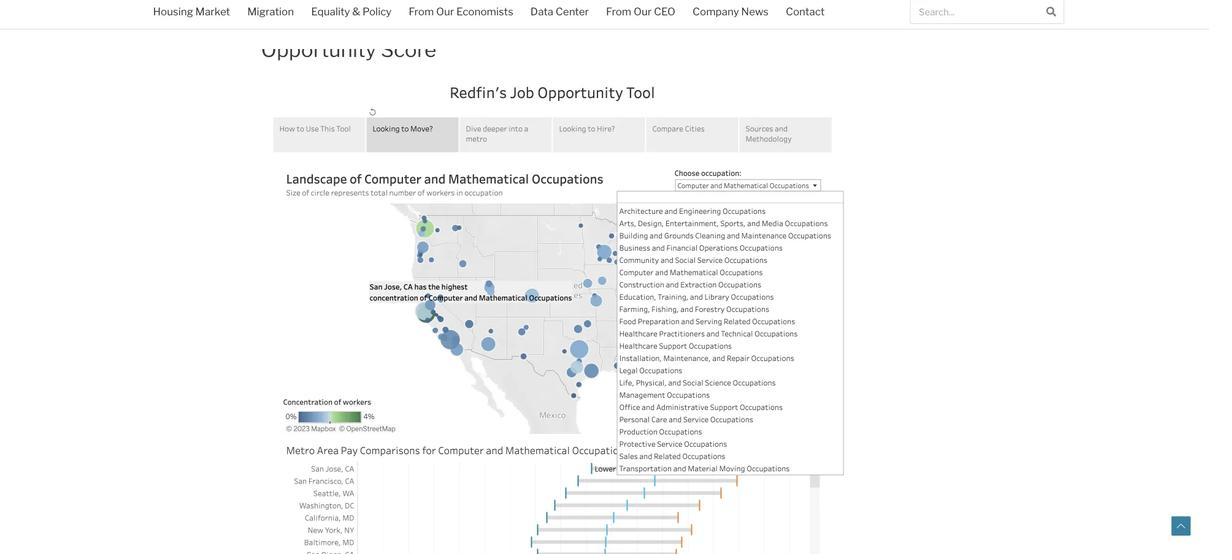 Task type: locate. For each thing, give the bounding box(es) containing it.
0 horizontal spatial from
[[409, 5, 434, 18]]

contact link
[[777, 0, 833, 26]]

migration
[[247, 5, 294, 18]]

search image
[[1047, 7, 1057, 16]]

from our ceo
[[606, 5, 676, 18]]

0 horizontal spatial our
[[436, 5, 454, 18]]

1 from from the left
[[409, 5, 434, 18]]

migration link
[[239, 0, 303, 26]]

contact
[[786, 5, 825, 18]]

economists
[[457, 5, 514, 18]]

2 from from the left
[[606, 5, 632, 18]]

from
[[409, 5, 434, 18], [606, 5, 632, 18]]

our left 'ceo'
[[634, 5, 652, 18]]

None search field
[[910, 0, 1065, 24]]

our left economists
[[436, 5, 454, 18]]

equality & policy
[[311, 5, 392, 18]]

opportunity
[[261, 37, 376, 62]]

policy
[[363, 5, 392, 18]]

housing market link
[[145, 0, 239, 26]]

from left 'ceo'
[[606, 5, 632, 18]]

from up the "score"
[[409, 5, 434, 18]]

market
[[195, 5, 230, 18]]

company news link
[[684, 0, 777, 26]]

1 our from the left
[[436, 5, 454, 18]]

our for economists
[[436, 5, 454, 18]]

data center
[[531, 5, 589, 18]]

1 horizontal spatial our
[[634, 5, 652, 18]]

news
[[741, 5, 769, 18]]

company news
[[693, 5, 769, 18]]

our
[[436, 5, 454, 18], [634, 5, 652, 18]]

equality
[[311, 5, 350, 18]]

from our ceo link
[[598, 0, 684, 26]]

1 horizontal spatial from
[[606, 5, 632, 18]]

equality & policy link
[[303, 0, 400, 26]]

housing market
[[153, 5, 230, 18]]

2 our from the left
[[634, 5, 652, 18]]



Task type: vqa. For each thing, say whether or not it's contained in the screenshot.
Policy
yes



Task type: describe. For each thing, give the bounding box(es) containing it.
opportunity score
[[261, 37, 437, 62]]

score
[[381, 37, 437, 62]]

from our economists
[[409, 5, 514, 18]]

data center link
[[522, 0, 598, 26]]

data
[[531, 5, 554, 18]]

&
[[352, 5, 360, 18]]

from for from our ceo
[[606, 5, 632, 18]]

from our economists link
[[400, 0, 522, 26]]

center
[[556, 5, 589, 18]]

housing
[[153, 5, 193, 18]]

company
[[693, 5, 739, 18]]

from for from our economists
[[409, 5, 434, 18]]

ceo
[[654, 5, 676, 18]]

our for ceo
[[634, 5, 652, 18]]

Search... search field
[[911, 0, 1039, 23]]



